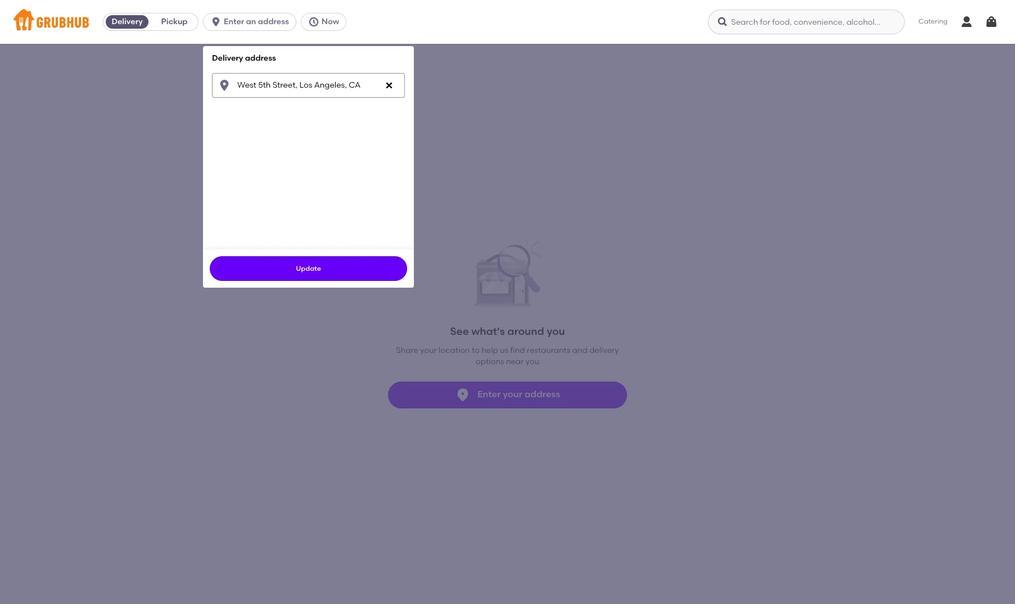 Task type: describe. For each thing, give the bounding box(es) containing it.
catering
[[919, 18, 948, 25]]

position icon image
[[455, 387, 471, 403]]

near
[[506, 357, 524, 367]]

help
[[482, 346, 498, 355]]

svg image inside enter an address button
[[210, 16, 222, 28]]

your for share
[[420, 346, 437, 355]]

share your location to help us find restaurants and delivery options near you
[[396, 346, 619, 367]]

address for enter your address
[[525, 389, 560, 400]]

us
[[500, 346, 509, 355]]

address for enter an address
[[258, 17, 289, 26]]

1 horizontal spatial you
[[547, 325, 565, 338]]

1 vertical spatial address
[[245, 53, 276, 63]]

and
[[572, 346, 588, 355]]

update
[[296, 265, 321, 273]]

around
[[507, 325, 544, 338]]

enter your address
[[477, 389, 560, 400]]

find
[[510, 346, 525, 355]]

enter for enter your address
[[477, 389, 501, 400]]

see what's around you
[[450, 325, 565, 338]]

an
[[246, 17, 256, 26]]

delivery address
[[212, 53, 276, 63]]

Enter an address search field
[[212, 73, 405, 98]]

enter for enter an address
[[224, 17, 244, 26]]

options
[[476, 357, 504, 367]]

delivery for delivery address
[[212, 53, 243, 63]]



Task type: locate. For each thing, give the bounding box(es) containing it.
0 horizontal spatial delivery
[[112, 17, 143, 26]]

now
[[322, 17, 339, 26]]

address inside button
[[258, 17, 289, 26]]

delivery
[[112, 17, 143, 26], [212, 53, 243, 63]]

delivery down enter an address button
[[212, 53, 243, 63]]

1 vertical spatial delivery
[[212, 53, 243, 63]]

0 horizontal spatial enter
[[224, 17, 244, 26]]

your right share
[[420, 346, 437, 355]]

enter
[[224, 17, 244, 26], [477, 389, 501, 400]]

0 vertical spatial enter
[[224, 17, 244, 26]]

enter your address button
[[388, 382, 627, 409]]

location
[[439, 346, 470, 355]]

delivery
[[590, 346, 619, 355]]

pickup
[[161, 17, 188, 26]]

enter an address
[[224, 17, 289, 26]]

enter an address button
[[203, 13, 301, 31]]

see
[[450, 325, 469, 338]]

your
[[420, 346, 437, 355], [503, 389, 522, 400]]

pickup button
[[151, 13, 198, 31]]

1 vertical spatial you
[[526, 357, 539, 367]]

0 vertical spatial delivery
[[112, 17, 143, 26]]

address
[[258, 17, 289, 26], [245, 53, 276, 63], [525, 389, 560, 400]]

delivery inside "button"
[[112, 17, 143, 26]]

1 vertical spatial enter
[[477, 389, 501, 400]]

share
[[396, 346, 418, 355]]

0 horizontal spatial you
[[526, 357, 539, 367]]

your inside enter your address 'button'
[[503, 389, 522, 400]]

you
[[547, 325, 565, 338], [526, 357, 539, 367]]

1 vertical spatial your
[[503, 389, 522, 400]]

2 vertical spatial address
[[525, 389, 560, 400]]

0 horizontal spatial your
[[420, 346, 437, 355]]

to
[[472, 346, 480, 355]]

enter inside 'button'
[[477, 389, 501, 400]]

address down restaurants at right
[[525, 389, 560, 400]]

delivery for delivery
[[112, 17, 143, 26]]

main navigation navigation
[[0, 0, 1015, 605]]

you up restaurants at right
[[547, 325, 565, 338]]

address right an
[[258, 17, 289, 26]]

address down the enter an address
[[245, 53, 276, 63]]

delivery button
[[104, 13, 151, 31]]

your down near on the bottom of the page
[[503, 389, 522, 400]]

what's
[[471, 325, 505, 338]]

enter inside button
[[224, 17, 244, 26]]

you inside share your location to help us find restaurants and delivery options near you
[[526, 357, 539, 367]]

svg image
[[985, 15, 998, 29], [210, 16, 222, 28], [717, 16, 729, 28], [218, 79, 231, 92], [385, 81, 394, 90]]

0 vertical spatial you
[[547, 325, 565, 338]]

catering button
[[911, 9, 956, 35]]

your for enter
[[503, 389, 522, 400]]

now button
[[301, 13, 351, 31]]

0 vertical spatial address
[[258, 17, 289, 26]]

delivery left pickup
[[112, 17, 143, 26]]

address inside 'button'
[[525, 389, 560, 400]]

1 horizontal spatial enter
[[477, 389, 501, 400]]

update button
[[210, 256, 407, 281]]

enter left an
[[224, 17, 244, 26]]

0 vertical spatial your
[[420, 346, 437, 355]]

svg image
[[308, 16, 319, 28]]

1 horizontal spatial delivery
[[212, 53, 243, 63]]

restaurants
[[527, 346, 571, 355]]

your inside share your location to help us find restaurants and delivery options near you
[[420, 346, 437, 355]]

you right near on the bottom of the page
[[526, 357, 539, 367]]

enter right "position icon"
[[477, 389, 501, 400]]

1 horizontal spatial your
[[503, 389, 522, 400]]



Task type: vqa. For each thing, say whether or not it's contained in the screenshot.
Group order button on the right of the page
no



